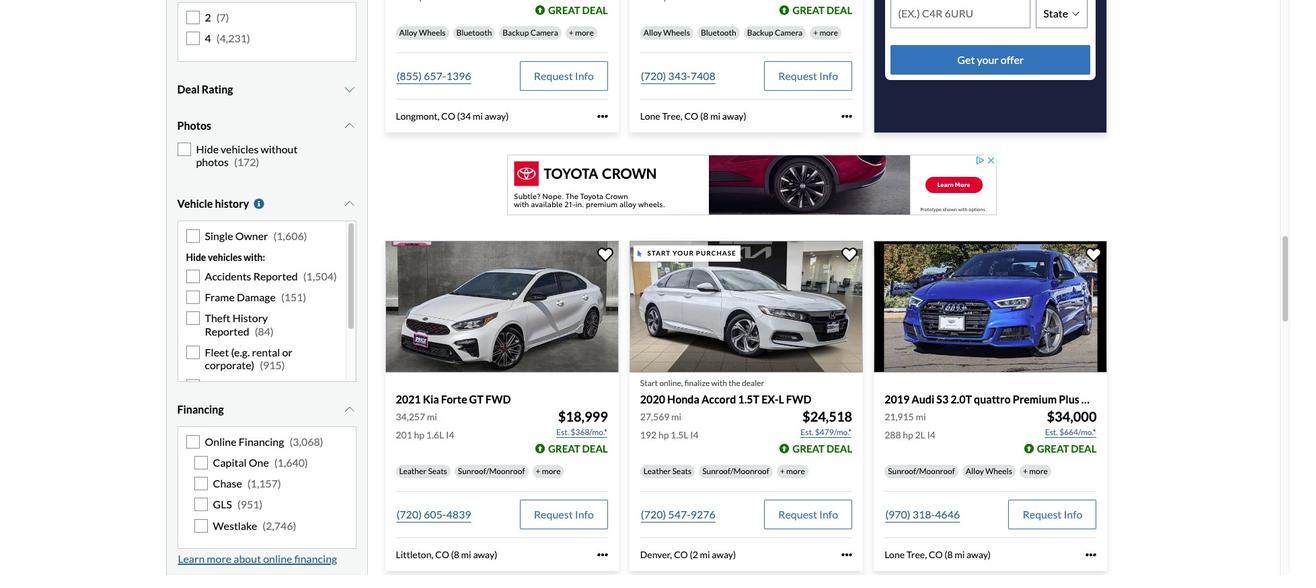 Task type: locate. For each thing, give the bounding box(es) containing it.
hide vehicles with:
[[186, 252, 265, 263]]

1 hp from the left
[[414, 429, 424, 441]]

your left purchase
[[673, 249, 694, 257]]

reported inside theft history reported
[[205, 325, 249, 337]]

1 horizontal spatial camera
[[775, 27, 803, 38]]

est. down $34,000
[[1045, 427, 1058, 437]]

start right mouse pointer image
[[647, 249, 671, 257]]

1 vertical spatial ellipsis h image
[[842, 549, 852, 560]]

(720) left 343-
[[641, 69, 666, 82]]

i4 inside 21,915 mi 288 hp 2l i4
[[927, 429, 936, 441]]

forte
[[441, 393, 467, 405]]

away) for longmont, co (34 mi away)
[[485, 110, 509, 122]]

theft
[[205, 312, 230, 325]]

2 backup from the left
[[747, 27, 773, 38]]

1396
[[446, 69, 471, 82]]

1 vertical spatial start
[[640, 378, 658, 388]]

mi down 7408
[[710, 110, 720, 122]]

1 horizontal spatial sunroof/moonroof
[[702, 466, 769, 476]]

0 horizontal spatial financing
[[177, 403, 224, 416]]

sunroof/moonroof down 2l
[[888, 466, 955, 476]]

request info
[[534, 69, 594, 82], [778, 69, 838, 82], [534, 508, 594, 521], [778, 508, 838, 521], [1023, 508, 1083, 521]]

alloy wheels for (855)
[[399, 27, 446, 38]]

1 leather from the left
[[399, 466, 427, 476]]

leather seats down "1.5l"
[[644, 466, 692, 476]]

mi inside 21,915 mi 288 hp 2l i4
[[916, 411, 926, 422]]

request info for 4646
[[1023, 508, 1083, 521]]

0 horizontal spatial leather seats
[[399, 466, 447, 476]]

co left "(2"
[[674, 549, 688, 560]]

alloy wheels for (720)
[[644, 27, 690, 38]]

mi down 4646
[[955, 549, 965, 560]]

bluetooth
[[456, 27, 492, 38], [701, 27, 736, 38]]

ellipsis h image
[[842, 111, 852, 122], [842, 549, 852, 560]]

i4 right '1.6l'
[[446, 429, 454, 441]]

1 horizontal spatial leather
[[644, 466, 671, 476]]

hp for $24,518
[[658, 429, 669, 441]]

2 ellipsis h image from the top
[[842, 549, 852, 560]]

camera
[[530, 27, 558, 38], [775, 27, 803, 38]]

chevron down image inside vehicle history dropdown button
[[343, 198, 356, 209]]

hide
[[196, 142, 219, 155], [186, 252, 206, 263]]

3 est. from the left
[[1045, 427, 1058, 437]]

0 horizontal spatial hp
[[414, 429, 424, 441]]

0 horizontal spatial lone tree, co (8 mi away)
[[640, 110, 746, 122]]

platinum white pearl 2020 honda accord 1.5t ex-l fwd sedan front-wheel drive continuously variable transmission image
[[629, 241, 863, 372]]

littleton,
[[396, 549, 433, 560]]

backup camera
[[503, 27, 558, 38], [747, 27, 803, 38]]

hp right 192
[[658, 429, 669, 441]]

2 i4 from the left
[[690, 429, 699, 441]]

sunroof/moonroof up 9276
[[702, 466, 769, 476]]

est. inside $34,000 est. $664/mo.*
[[1045, 427, 1058, 437]]

fwd
[[486, 393, 511, 405], [786, 393, 812, 405]]

0 vertical spatial lone tree, co (8 mi away)
[[640, 110, 746, 122]]

2 hp from the left
[[658, 429, 669, 441]]

rental
[[252, 346, 280, 358]]

hide inside hide vehicles without photos
[[196, 142, 219, 155]]

(720)
[[641, 69, 666, 82], [397, 508, 422, 521], [641, 508, 666, 521]]

audi
[[912, 393, 934, 405]]

2 backup camera from the left
[[747, 27, 803, 38]]

2 fwd from the left
[[786, 393, 812, 405]]

without
[[261, 142, 298, 155]]

chase
[[213, 477, 242, 490]]

3 i4 from the left
[[927, 429, 936, 441]]

info circle image
[[252, 198, 266, 209]]

fwd right l
[[786, 393, 812, 405]]

0 horizontal spatial camera
[[530, 27, 558, 38]]

547-
[[668, 508, 691, 521]]

vehicles
[[221, 142, 259, 155], [208, 252, 242, 263]]

longmont,
[[396, 110, 440, 122]]

more
[[575, 27, 594, 38], [820, 27, 838, 38], [542, 466, 561, 476], [786, 466, 805, 476], [1029, 466, 1048, 476], [207, 552, 232, 565]]

est. down $18,999
[[556, 427, 569, 437]]

+
[[569, 27, 574, 38], [813, 27, 818, 38], [536, 466, 540, 476], [780, 466, 785, 476], [1023, 466, 1028, 476]]

2 bluetooth from the left
[[701, 27, 736, 38]]

hide up photos
[[196, 142, 219, 155]]

1 vertical spatial lone
[[885, 549, 905, 560]]

request info button for (720) 605-4839
[[520, 500, 608, 529]]

(1,606)
[[273, 229, 307, 242]]

0 horizontal spatial alloy
[[399, 27, 417, 38]]

your right "get"
[[977, 53, 999, 66]]

hp inside 21,915 mi 288 hp 2l i4
[[903, 429, 913, 441]]

seats down '1.6l'
[[428, 466, 447, 476]]

2019 audi s3 2.0t quattro premium plus awd
[[885, 393, 1108, 405]]

2 est. from the left
[[801, 427, 814, 437]]

3 chevron down image from the top
[[343, 198, 356, 209]]

away)
[[485, 110, 509, 122], [722, 110, 746, 122], [473, 549, 497, 560], [712, 549, 736, 560], [967, 549, 991, 560]]

bluetooth for 7408
[[701, 27, 736, 38]]

$24,518 est. $479/mo.*
[[801, 408, 852, 437]]

fleet (e.g. rental or corporate)
[[205, 346, 292, 371]]

1 vertical spatial your
[[673, 249, 694, 257]]

backup camera for (720) 343-7408
[[747, 27, 803, 38]]

advertisement region
[[507, 155, 997, 215]]

1 horizontal spatial i4
[[690, 429, 699, 441]]

ellipsis h image
[[597, 111, 608, 122], [597, 549, 608, 560], [1086, 549, 1097, 560]]

history inside lemon history reported
[[239, 380, 274, 392]]

(8
[[700, 110, 708, 122], [451, 549, 459, 560], [945, 549, 953, 560]]

(34
[[457, 110, 471, 122]]

start
[[647, 249, 671, 257], [640, 378, 658, 388]]

request info for 9276
[[778, 508, 838, 521]]

$18,999 est. $368/mo.*
[[556, 408, 608, 437]]

ellipsis h image for $34,000
[[1086, 549, 1097, 560]]

backup
[[503, 27, 529, 38], [747, 27, 773, 38]]

1 horizontal spatial alloy
[[644, 27, 662, 38]]

leather
[[399, 466, 427, 476], [644, 466, 671, 476]]

info for (720) 547-9276
[[819, 508, 838, 521]]

vehicle
[[177, 197, 213, 210]]

deal for $18,999
[[582, 443, 608, 455]]

reported down lemon
[[205, 392, 249, 405]]

(855) 657-1396 button
[[396, 61, 472, 91]]

rating
[[202, 82, 233, 95]]

(720) 343-7408
[[641, 69, 716, 82]]

vehicles up (172)
[[221, 142, 259, 155]]

great for $34,000
[[1037, 443, 1069, 455]]

i4 right 2l
[[927, 429, 936, 441]]

hp right 201 on the bottom of the page
[[414, 429, 424, 441]]

hide down "single"
[[186, 252, 206, 263]]

ellipsis h image for $18,999
[[597, 549, 608, 560]]

21,915
[[885, 411, 914, 422]]

0 horizontal spatial your
[[673, 249, 694, 257]]

1 horizontal spatial backup camera
[[747, 27, 803, 38]]

3 hp from the left
[[903, 429, 913, 441]]

request info button for (720) 547-9276
[[764, 500, 852, 529]]

+ more
[[569, 27, 594, 38], [813, 27, 838, 38], [536, 466, 561, 476], [780, 466, 805, 476], [1023, 466, 1048, 476]]

mi down '4839'
[[461, 549, 471, 560]]

mi up "1.5l"
[[671, 411, 682, 422]]

2 horizontal spatial i4
[[927, 429, 936, 441]]

plus
[[1059, 393, 1079, 405]]

premium
[[1013, 393, 1057, 405]]

0 horizontal spatial backup camera
[[503, 27, 558, 38]]

1 ellipsis h image from the top
[[842, 111, 852, 122]]

lone down (970)
[[885, 549, 905, 560]]

hp left 2l
[[903, 429, 913, 441]]

(855)
[[397, 69, 422, 82]]

1 est. from the left
[[556, 427, 569, 437]]

start up '2020'
[[640, 378, 658, 388]]

chevron down image inside financing "dropdown button"
[[343, 404, 356, 415]]

request for 4646
[[1023, 508, 1062, 521]]

i4 for $18,999
[[446, 429, 454, 441]]

(84)
[[255, 325, 274, 337]]

2 horizontal spatial sunroof/moonroof
[[888, 466, 955, 476]]

1 horizontal spatial leather seats
[[644, 466, 692, 476]]

longmont, co (34 mi away)
[[396, 110, 509, 122]]

1 backup from the left
[[503, 27, 529, 38]]

financing inside financing "dropdown button"
[[177, 403, 224, 416]]

0 horizontal spatial alloy wheels
[[399, 27, 446, 38]]

i4 inside 34,257 mi 201 hp 1.6l i4
[[446, 429, 454, 441]]

request info button for (970) 318-4646
[[1009, 500, 1097, 529]]

financing down lemon
[[177, 403, 224, 416]]

request info button
[[520, 61, 608, 91], [764, 61, 852, 91], [520, 500, 608, 529], [764, 500, 852, 529], [1009, 500, 1097, 529]]

0 horizontal spatial wheels
[[419, 27, 446, 38]]

est. inside '$18,999 est. $368/mo.*'
[[556, 427, 569, 437]]

2020
[[640, 393, 665, 405]]

tree, down (720) 343-7408 button
[[662, 110, 683, 122]]

0 horizontal spatial leather
[[399, 466, 427, 476]]

bluetooth for 1396
[[456, 27, 492, 38]]

i4 for $24,518
[[690, 429, 699, 441]]

$664/mo.*
[[1060, 427, 1096, 437]]

1 camera from the left
[[530, 27, 558, 38]]

1 horizontal spatial lone tree, co (8 mi away)
[[885, 549, 991, 560]]

(720) for (720) 605-4839
[[397, 508, 422, 521]]

sunroof/moonroof up '4839'
[[458, 466, 525, 476]]

1 vertical spatial reported
[[205, 325, 249, 337]]

more inside button
[[207, 552, 232, 565]]

(720) left 547-
[[641, 508, 666, 521]]

(8 down 4646
[[945, 549, 953, 560]]

away) for denver, co (2 mi away)
[[712, 549, 736, 560]]

0 horizontal spatial i4
[[446, 429, 454, 441]]

0 horizontal spatial sunroof/moonroof
[[458, 466, 525, 476]]

2 horizontal spatial alloy wheels
[[966, 466, 1012, 476]]

reported inside lemon history reported
[[205, 392, 249, 405]]

lemon history reported
[[205, 380, 274, 405]]

0 horizontal spatial seats
[[428, 466, 447, 476]]

mi down audi
[[916, 411, 926, 422]]

wheels
[[419, 27, 446, 38], [663, 27, 690, 38], [986, 466, 1012, 476]]

mi right "(2"
[[700, 549, 710, 560]]

alloy
[[399, 27, 417, 38], [644, 27, 662, 38], [966, 466, 984, 476]]

start inside the start online, finalize with the dealer 2020 honda accord 1.5t ex-l fwd
[[640, 378, 658, 388]]

chevron down image for deal rating
[[343, 84, 356, 95]]

0 vertical spatial your
[[977, 53, 999, 66]]

4646
[[935, 508, 960, 521]]

$34,000 est. $664/mo.*
[[1045, 408, 1097, 437]]

leather seats down '1.6l'
[[399, 466, 447, 476]]

1 vertical spatial financing
[[239, 435, 284, 448]]

est. inside $24,518 est. $479/mo.*
[[801, 427, 814, 437]]

chase (1,157)
[[213, 477, 281, 490]]

4 chevron down image from the top
[[343, 404, 356, 415]]

history up (84)
[[233, 312, 268, 325]]

0 vertical spatial reported
[[253, 270, 298, 283]]

lone tree, co (8 mi away) down 7408
[[640, 110, 746, 122]]

capital
[[213, 456, 247, 469]]

history inside theft history reported
[[233, 312, 268, 325]]

lone down (720) 343-7408 button
[[640, 110, 660, 122]]

hp inside 34,257 mi 201 hp 1.6l i4
[[414, 429, 424, 441]]

(8 down '4839'
[[451, 549, 459, 560]]

your for start
[[673, 249, 694, 257]]

chevron down image inside deal rating dropdown button
[[343, 84, 356, 95]]

1 horizontal spatial bluetooth
[[701, 27, 736, 38]]

(8 down 7408
[[700, 110, 708, 122]]

history for theft history reported
[[233, 312, 268, 325]]

snow white pearl 2021 kia forte gt fwd sedan front-wheel drive automatic image
[[385, 241, 619, 372]]

history for lemon history reported
[[239, 380, 274, 392]]

2 vertical spatial reported
[[205, 392, 249, 405]]

2 camera from the left
[[775, 27, 803, 38]]

1 vertical spatial hide
[[186, 252, 206, 263]]

camera for 7408
[[775, 27, 803, 38]]

co for littleton, co (8 mi away)
[[435, 549, 449, 560]]

1 horizontal spatial est.
[[801, 427, 814, 437]]

bluetooth up 7408
[[701, 27, 736, 38]]

your inside button
[[977, 53, 999, 66]]

2 horizontal spatial alloy
[[966, 466, 984, 476]]

deal
[[177, 82, 200, 95]]

tree,
[[662, 110, 683, 122], [907, 549, 927, 560]]

0 horizontal spatial backup
[[503, 27, 529, 38]]

i4 inside 27,569 mi 192 hp 1.5l i4
[[690, 429, 699, 441]]

co right littleton,
[[435, 549, 449, 560]]

1 chevron down image from the top
[[343, 84, 356, 95]]

mi down kia
[[427, 411, 437, 422]]

with:
[[244, 252, 265, 263]]

bluetooth up 1396
[[456, 27, 492, 38]]

reported down "theft"
[[205, 325, 249, 337]]

i4 for $34,000
[[927, 429, 936, 441]]

leather down 192
[[644, 466, 671, 476]]

s3
[[937, 393, 949, 405]]

2019
[[885, 393, 910, 405]]

0 horizontal spatial bluetooth
[[456, 27, 492, 38]]

lone
[[640, 110, 660, 122], [885, 549, 905, 560]]

financing up "capital one (1,640)"
[[239, 435, 284, 448]]

fwd right gt
[[486, 393, 511, 405]]

2 horizontal spatial est.
[[1045, 427, 1058, 437]]

lone tree, co (8 mi away) down 4646
[[885, 549, 991, 560]]

1 i4 from the left
[[446, 429, 454, 441]]

1 horizontal spatial fwd
[[786, 393, 812, 405]]

1 horizontal spatial wheels
[[663, 27, 690, 38]]

reported for theft history reported
[[205, 325, 249, 337]]

hide for hide vehicles without photos
[[196, 142, 219, 155]]

co left (34
[[441, 110, 455, 122]]

(951)
[[237, 498, 263, 511]]

info for (855) 657-1396
[[575, 69, 594, 82]]

chevron down image
[[343, 84, 356, 95], [343, 120, 356, 131], [343, 198, 356, 209], [343, 404, 356, 415]]

(720) left 605-
[[397, 508, 422, 521]]

1 vertical spatial history
[[239, 380, 274, 392]]

chevron down image for photos
[[343, 120, 356, 131]]

0 vertical spatial vehicles
[[221, 142, 259, 155]]

fwd inside the start online, finalize with the dealer 2020 honda accord 1.5t ex-l fwd
[[786, 393, 812, 405]]

0 horizontal spatial lone
[[640, 110, 660, 122]]

request for 4839
[[534, 508, 573, 521]]

hp inside 27,569 mi 192 hp 1.5l i4
[[658, 429, 669, 441]]

hide for hide vehicles with:
[[186, 252, 206, 263]]

1 backup camera from the left
[[503, 27, 558, 38]]

vehicles up accidents
[[208, 252, 242, 263]]

1 vertical spatial vehicles
[[208, 252, 242, 263]]

gls
[[213, 498, 232, 511]]

vehicles inside hide vehicles without photos
[[221, 142, 259, 155]]

reported up (151)
[[253, 270, 298, 283]]

capital one (1,640)
[[213, 456, 308, 469]]

2 horizontal spatial wheels
[[986, 466, 1012, 476]]

i4 right "1.5l"
[[690, 429, 699, 441]]

1 horizontal spatial tree,
[[907, 549, 927, 560]]

offer
[[1001, 53, 1024, 66]]

0 horizontal spatial (8
[[451, 549, 459, 560]]

343-
[[668, 69, 691, 82]]

est. down the $24,518
[[801, 427, 814, 437]]

1 horizontal spatial hp
[[658, 429, 669, 441]]

leather down 201 on the bottom of the page
[[399, 466, 427, 476]]

34,257
[[396, 411, 425, 422]]

history up financing "dropdown button"
[[239, 380, 274, 392]]

fleet
[[205, 346, 229, 358]]

co down 7408
[[684, 110, 698, 122]]

0 horizontal spatial tree,
[[662, 110, 683, 122]]

info
[[575, 69, 594, 82], [819, 69, 838, 82], [575, 508, 594, 521], [819, 508, 838, 521], [1064, 508, 1083, 521]]

(720) inside "button"
[[397, 508, 422, 521]]

history
[[233, 312, 268, 325], [239, 380, 274, 392]]

0 vertical spatial ellipsis h image
[[842, 111, 852, 122]]

chevron down image inside 'photos' dropdown button
[[343, 120, 356, 131]]

0 vertical spatial hide
[[196, 142, 219, 155]]

2 horizontal spatial hp
[[903, 429, 913, 441]]

3 sunroof/moonroof from the left
[[888, 466, 955, 476]]

request for 9276
[[778, 508, 817, 521]]

1 bluetooth from the left
[[456, 27, 492, 38]]

great deal for $18,999
[[548, 443, 608, 455]]

1 horizontal spatial seats
[[672, 466, 692, 476]]

financing
[[294, 552, 337, 565]]

tree, down (970) 318-4646 button
[[907, 549, 927, 560]]

192
[[640, 429, 657, 441]]

201
[[396, 429, 412, 441]]

1 horizontal spatial alloy wheels
[[644, 27, 690, 38]]

2.0t
[[951, 393, 972, 405]]

leather seats
[[399, 466, 447, 476], [644, 466, 692, 476]]

alloy wheels
[[399, 27, 446, 38], [644, 27, 690, 38], [966, 466, 1012, 476]]

1 horizontal spatial your
[[977, 53, 999, 66]]

$18,999
[[558, 408, 608, 424]]

2 chevron down image from the top
[[343, 120, 356, 131]]

1 fwd from the left
[[486, 393, 511, 405]]

seats down "1.5l"
[[672, 466, 692, 476]]

318-
[[913, 508, 935, 521]]

0 horizontal spatial fwd
[[486, 393, 511, 405]]

0 vertical spatial history
[[233, 312, 268, 325]]

0 vertical spatial start
[[647, 249, 671, 257]]

est. $368/mo.* button
[[556, 426, 608, 439]]

0 horizontal spatial est.
[[556, 427, 569, 437]]

0 vertical spatial financing
[[177, 403, 224, 416]]

4 (4,231)
[[205, 32, 250, 45]]

co
[[441, 110, 455, 122], [684, 110, 698, 122], [435, 549, 449, 560], [674, 549, 688, 560], [929, 549, 943, 560]]

1 horizontal spatial backup
[[747, 27, 773, 38]]



Task type: describe. For each thing, give the bounding box(es) containing it.
denver,
[[640, 549, 672, 560]]

2 (7)
[[205, 11, 229, 24]]

deal rating button
[[177, 72, 356, 106]]

(EX.) C4R 6URU field
[[891, 0, 1030, 27]]

deal for $24,518
[[827, 443, 852, 455]]

4
[[205, 32, 211, 45]]

1 horizontal spatial financing
[[239, 435, 284, 448]]

2 leather seats from the left
[[644, 466, 692, 476]]

request for 1396
[[534, 69, 573, 82]]

1 sunroof/moonroof from the left
[[458, 466, 525, 476]]

lemon
[[205, 380, 237, 392]]

honda
[[667, 393, 699, 405]]

dealer
[[742, 378, 764, 388]]

reported for lemon history reported
[[205, 392, 249, 405]]

1 seats from the left
[[428, 466, 447, 476]]

(2
[[690, 549, 698, 560]]

start your purchase
[[647, 249, 736, 257]]

awd
[[1082, 393, 1108, 405]]

request for 7408
[[778, 69, 817, 82]]

2 horizontal spatial (8
[[945, 549, 953, 560]]

photos
[[196, 155, 229, 168]]

27,569 mi 192 hp 1.5l i4
[[640, 411, 699, 441]]

or
[[282, 346, 292, 358]]

accord
[[702, 393, 736, 405]]

westlake (2,746)
[[213, 519, 296, 532]]

accidents
[[205, 270, 251, 283]]

get your offer button
[[891, 45, 1091, 74]]

great for $18,999
[[548, 443, 580, 455]]

online,
[[659, 378, 683, 388]]

owner
[[235, 229, 268, 242]]

9276
[[691, 508, 716, 521]]

hp for $34,000
[[903, 429, 913, 441]]

start for start your purchase
[[647, 249, 671, 257]]

(1,504)
[[303, 270, 337, 283]]

gt
[[469, 393, 483, 405]]

denver, co (2 mi away)
[[640, 549, 736, 560]]

mi inside 34,257 mi 201 hp 1.6l i4
[[427, 411, 437, 422]]

with
[[711, 378, 727, 388]]

1 horizontal spatial lone
[[885, 549, 905, 560]]

(4,231)
[[216, 32, 250, 45]]

frame
[[205, 291, 235, 304]]

hide vehicles without photos
[[196, 142, 298, 168]]

$368/mo.*
[[571, 427, 607, 437]]

chevron down image for financing
[[343, 404, 356, 415]]

great for $24,518
[[793, 443, 825, 455]]

ellipsis h image for denver, co (2 mi away)
[[842, 549, 852, 560]]

history
[[215, 197, 249, 210]]

accidents reported (1,504)
[[205, 270, 337, 283]]

get
[[957, 53, 975, 66]]

(855) 657-1396
[[397, 69, 471, 82]]

theft history reported
[[205, 312, 268, 337]]

(151)
[[281, 291, 306, 304]]

wheels for 657-
[[419, 27, 446, 38]]

27,569
[[640, 411, 670, 422]]

vehicles for without
[[221, 142, 259, 155]]

21,915 mi 288 hp 2l i4
[[885, 411, 936, 441]]

mi right (34
[[473, 110, 483, 122]]

co for longmont, co (34 mi away)
[[441, 110, 455, 122]]

request info for 1396
[[534, 69, 594, 82]]

co down 4646
[[929, 549, 943, 560]]

hp for $18,999
[[414, 429, 424, 441]]

request info for 7408
[[778, 69, 838, 82]]

mi inside 27,569 mi 192 hp 1.5l i4
[[671, 411, 682, 422]]

deal rating
[[177, 82, 233, 95]]

(720) for (720) 343-7408
[[641, 69, 666, 82]]

0 vertical spatial tree,
[[662, 110, 683, 122]]

1 horizontal spatial (8
[[700, 110, 708, 122]]

backup for 7408
[[747, 27, 773, 38]]

(1,157)
[[247, 477, 281, 490]]

(915)
[[260, 359, 285, 371]]

est. for $24,518
[[801, 427, 814, 437]]

co for denver, co (2 mi away)
[[674, 549, 688, 560]]

info for (970) 318-4646
[[1064, 508, 1083, 521]]

34,257 mi 201 hp 1.6l i4
[[396, 411, 454, 441]]

(720) 547-9276
[[641, 508, 716, 521]]

vehicles for with:
[[208, 252, 242, 263]]

(720) 605-4839 button
[[396, 500, 472, 529]]

est. $664/mo.* button
[[1044, 426, 1097, 439]]

learn
[[178, 552, 205, 565]]

one
[[249, 456, 269, 469]]

2021 kia forte gt fwd
[[396, 393, 511, 405]]

(970)
[[885, 508, 911, 521]]

(720) 605-4839
[[397, 508, 471, 521]]

backup camera for (855) 657-1396
[[503, 27, 558, 38]]

single
[[205, 229, 233, 242]]

online financing (3,068)
[[205, 435, 323, 448]]

(172)
[[234, 155, 259, 168]]

learn more about online financing
[[178, 552, 337, 565]]

info for (720) 343-7408
[[819, 69, 838, 82]]

2 sunroof/moonroof from the left
[[702, 466, 769, 476]]

2l
[[915, 429, 925, 441]]

ellipsis h image for lone tree, co (8 mi away)
[[842, 111, 852, 122]]

about
[[234, 552, 261, 565]]

$34,000
[[1047, 408, 1097, 424]]

alloy for (720) 343-7408
[[644, 27, 662, 38]]

request info button for (720) 343-7408
[[764, 61, 852, 91]]

camera for 1396
[[530, 27, 558, 38]]

$24,518
[[802, 408, 852, 424]]

(720) for (720) 547-9276
[[641, 508, 666, 521]]

great deal for $24,518
[[793, 443, 852, 455]]

4839
[[446, 508, 471, 521]]

0 vertical spatial lone
[[640, 110, 660, 122]]

vehicle history
[[177, 197, 249, 210]]

alloy for (855) 657-1396
[[399, 27, 417, 38]]

(7)
[[216, 11, 229, 24]]

est. $479/mo.* button
[[800, 426, 852, 439]]

1 leather seats from the left
[[399, 466, 447, 476]]

kia
[[423, 393, 439, 405]]

online
[[205, 435, 237, 448]]

657-
[[424, 69, 446, 82]]

request info button for (855) 657-1396
[[520, 61, 608, 91]]

learn more about online financing button
[[177, 549, 338, 569]]

mouse pointer image
[[638, 250, 642, 257]]

your for get
[[977, 53, 999, 66]]

damage
[[237, 291, 276, 304]]

westlake
[[213, 519, 257, 532]]

away) for littleton, co (8 mi away)
[[473, 549, 497, 560]]

2
[[205, 11, 211, 24]]

2 seats from the left
[[672, 466, 692, 476]]

blue 2019 audi s3 2.0t quattro premium plus awd sedan all-wheel drive 7-speed automatic image
[[874, 241, 1108, 372]]

info for (720) 605-4839
[[575, 508, 594, 521]]

wheels for 343-
[[663, 27, 690, 38]]

ex-
[[762, 393, 779, 405]]

2 leather from the left
[[644, 466, 671, 476]]

finalize
[[685, 378, 710, 388]]

1 vertical spatial tree,
[[907, 549, 927, 560]]

start for start online, finalize with the dealer 2020 honda accord 1.5t ex-l fwd
[[640, 378, 658, 388]]

vehicle history button
[[177, 187, 356, 221]]

great deal for $34,000
[[1037, 443, 1097, 455]]

single owner (1,606)
[[205, 229, 307, 242]]

est. for $34,000
[[1045, 427, 1058, 437]]

backup for 1396
[[503, 27, 529, 38]]

photos button
[[177, 109, 356, 142]]

request info for 4839
[[534, 508, 594, 521]]

est. for $18,999
[[556, 427, 569, 437]]

(2,746)
[[263, 519, 296, 532]]

1.6l
[[426, 429, 444, 441]]

deal for $34,000
[[1071, 443, 1097, 455]]

1 vertical spatial lone tree, co (8 mi away)
[[885, 549, 991, 560]]



Task type: vqa. For each thing, say whether or not it's contained in the screenshot.


